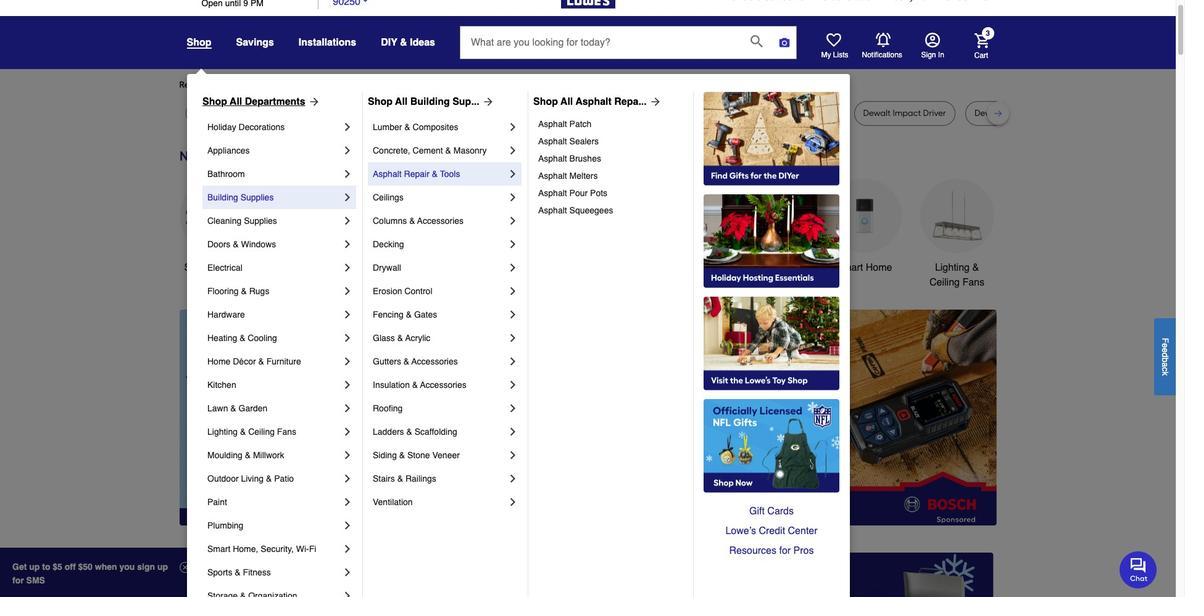 Task type: vqa. For each thing, say whether or not it's contained in the screenshot.
& related to the Sports & Fitness link
yes



Task type: describe. For each thing, give the bounding box(es) containing it.
fencing & gates link
[[373, 303, 507, 327]]

sup...
[[453, 96, 480, 107]]

asphalt for asphalt patch
[[539, 119, 567, 129]]

outdoor tools & equipment link
[[643, 179, 717, 290]]

concrete,
[[373, 146, 411, 156]]

dewalt impact driver
[[864, 108, 947, 119]]

to
[[42, 563, 50, 573]]

4 bit from the left
[[603, 108, 613, 119]]

f e e d b a c k button
[[1155, 318, 1177, 396]]

credit
[[759, 526, 786, 537]]

columns
[[373, 216, 407, 226]]

chevron right image for heating & cooling
[[342, 332, 354, 345]]

& for sports & fitness link
[[235, 568, 241, 578]]

for right suggestions
[[389, 80, 400, 90]]

all for asphalt
[[561, 96, 573, 107]]

outdoor tools & equipment
[[644, 262, 715, 288]]

christmas decorations
[[468, 262, 521, 288]]

electrical
[[208, 263, 243, 273]]

asphalt squeegees link
[[539, 202, 685, 219]]

arrow left image
[[409, 418, 422, 430]]

flooring
[[208, 287, 239, 296]]

dewalt for dewalt tool
[[251, 108, 278, 119]]

all for building
[[395, 96, 408, 107]]

chevron right image for lighting & ceiling fans
[[342, 426, 354, 439]]

a
[[1161, 363, 1171, 367]]

asphalt brushes link
[[539, 150, 685, 167]]

off
[[65, 563, 76, 573]]

building supplies
[[208, 193, 274, 203]]

tools link
[[365, 179, 439, 275]]

accessories for gutters & accessories
[[412, 357, 458, 367]]

sign
[[137, 563, 155, 573]]

gift cards
[[750, 507, 794, 518]]

decorations for christmas
[[468, 277, 521, 288]]

lowe's home improvement logo image
[[561, 0, 616, 23]]

chevron right image for ventilation
[[507, 497, 519, 509]]

gutters & accessories link
[[373, 350, 507, 374]]

asphalt for asphalt squeegees
[[539, 206, 567, 216]]

1 vertical spatial lighting
[[208, 427, 238, 437]]

& for moulding & millwork link
[[245, 451, 251, 461]]

chevron right image for columns & accessories
[[507, 215, 519, 227]]

my
[[822, 51, 832, 59]]

& for diy & ideas button
[[400, 37, 407, 48]]

sports & fitness link
[[208, 561, 342, 585]]

0 vertical spatial lighting & ceiling fans link
[[921, 179, 995, 290]]

glass & acrylic
[[373, 334, 431, 343]]

shop all departments link
[[203, 95, 320, 109]]

1 horizontal spatial fans
[[963, 277, 985, 288]]

drill for dewalt drill bit set
[[1005, 108, 1019, 119]]

dewalt bit set
[[410, 108, 464, 119]]

chevron right image for doors & windows
[[342, 238, 354, 251]]

paint
[[208, 498, 227, 508]]

pros
[[794, 546, 814, 557]]

shop all deals link
[[179, 179, 254, 275]]

0 horizontal spatial tools
[[390, 262, 413, 274]]

lawn & garden link
[[208, 397, 342, 421]]

asphalt pour pots link
[[539, 185, 685, 202]]

& inside outdoor tools & equipment
[[709, 262, 715, 274]]

you for more suggestions for you
[[402, 80, 416, 90]]

chevron right image for bathroom
[[342, 168, 354, 180]]

dewalt for dewalt drill
[[709, 108, 737, 119]]

2 set from the left
[[615, 108, 628, 119]]

outdoor for outdoor tools & equipment
[[644, 262, 680, 274]]

lowe's home improvement cart image
[[975, 33, 990, 48]]

1 vertical spatial ceiling
[[248, 427, 275, 437]]

Search Query text field
[[461, 27, 741, 59]]

1 bit from the left
[[371, 108, 381, 119]]

resources for pros link
[[704, 542, 840, 561]]

2 e from the top
[[1161, 348, 1171, 353]]

0 vertical spatial ceiling
[[930, 277, 961, 288]]

cleaning
[[208, 216, 242, 226]]

chevron right image for appliances
[[342, 145, 354, 157]]

impact driver
[[782, 108, 835, 119]]

patch
[[570, 119, 592, 129]]

melters
[[570, 171, 598, 181]]

new deals every day during 25 days of deals image
[[179, 146, 997, 167]]

plumbing
[[208, 521, 244, 531]]

& for fencing & gates link
[[406, 310, 412, 320]]

lists
[[834, 51, 849, 59]]

décor
[[233, 357, 256, 367]]

shop these last-minute gifts. $99 or less. quantities are limited and won't last. image
[[179, 310, 379, 526]]

center
[[789, 526, 818, 537]]

chevron right image for plumbing
[[342, 520, 354, 532]]

pour
[[570, 188, 588, 198]]

0 vertical spatial building
[[411, 96, 450, 107]]

chevron right image for decking
[[507, 238, 519, 251]]

dewalt for dewalt drill bit set
[[975, 108, 1003, 119]]

supplies for cleaning supplies
[[244, 216, 277, 226]]

& for heating & cooling link on the left of the page
[[240, 334, 246, 343]]

asphalt patch
[[539, 119, 592, 129]]

acrylic
[[406, 334, 431, 343]]

insulation
[[373, 381, 410, 390]]

shop for shop all departments
[[203, 96, 227, 107]]

windows
[[241, 240, 276, 250]]

b
[[1161, 358, 1171, 363]]

fencing & gates
[[373, 310, 438, 320]]

heating & cooling
[[208, 334, 277, 343]]

scroll to item #5 image
[[756, 504, 786, 509]]

control
[[405, 287, 433, 296]]

diy & ideas button
[[381, 32, 435, 54]]

smart for smart home, security, wi-fi
[[208, 545, 231, 555]]

kitchen
[[208, 381, 236, 390]]

asphalt melters
[[539, 171, 598, 181]]

flooring & rugs
[[208, 287, 270, 296]]

impact for impact driver
[[782, 108, 810, 119]]

chevron right image for kitchen
[[342, 379, 354, 392]]

lumber & composites
[[373, 122, 459, 132]]

camera image
[[779, 36, 791, 49]]

columns & accessories link
[[373, 209, 507, 233]]

chevron right image for holiday decorations
[[342, 121, 354, 133]]

chevron right image for sports & fitness
[[342, 567, 354, 579]]

accessories for columns & accessories
[[418, 216, 464, 226]]

recommended
[[179, 80, 239, 90]]

chevron right image for erosion control
[[507, 285, 519, 298]]

home décor & furniture link
[[208, 350, 342, 374]]

chevron right image for lumber & composites
[[507, 121, 519, 133]]

cement
[[413, 146, 443, 156]]

shop for shop
[[187, 37, 212, 48]]

garden
[[239, 404, 268, 414]]

diy
[[381, 37, 398, 48]]

wi-
[[296, 545, 309, 555]]

chevron right image for concrete, cement & masonry
[[507, 145, 519, 157]]

ladders
[[373, 427, 404, 437]]

notifications
[[863, 51, 903, 59]]

1 horizontal spatial lighting
[[936, 262, 970, 274]]

heating & cooling link
[[208, 327, 342, 350]]

lumber
[[373, 122, 402, 132]]

asphalt for asphalt sealers
[[539, 137, 567, 146]]

chevron right image for insulation & accessories
[[507, 379, 519, 392]]

chevron right image for flooring & rugs
[[342, 285, 354, 298]]

shop all departments
[[203, 96, 305, 107]]

1 vertical spatial fans
[[277, 427, 296, 437]]

asphalt up drill bit set
[[576, 96, 612, 107]]

shop all building sup...
[[368, 96, 480, 107]]

building supplies link
[[208, 186, 342, 209]]

0 vertical spatial home
[[866, 262, 893, 274]]

you for recommended searches for you
[[292, 80, 306, 90]]

arrow right image for shop all asphalt repa...
[[647, 96, 662, 108]]

erosion control link
[[373, 280, 507, 303]]

1 e from the top
[[1161, 343, 1171, 348]]

chevron right image for moulding & millwork
[[342, 450, 354, 462]]

all for departments
[[230, 96, 242, 107]]

kitchen link
[[208, 374, 342, 397]]

chevron right image for asphalt repair & tools
[[507, 168, 519, 180]]

find gifts for the diyer. image
[[704, 92, 840, 186]]

all for deals
[[210, 262, 221, 274]]

impact driver bit
[[492, 108, 558, 119]]

drill for dewalt drill
[[739, 108, 754, 119]]

dewalt drill
[[709, 108, 754, 119]]

arrow right image for shop all building sup...
[[480, 96, 495, 108]]

3 impact from the left
[[893, 108, 922, 119]]

concrete, cement & masonry link
[[373, 139, 507, 162]]

doors & windows link
[[208, 233, 342, 256]]

appliances
[[208, 146, 250, 156]]

1 vertical spatial bathroom
[[751, 262, 794, 274]]

gates
[[414, 310, 438, 320]]



Task type: locate. For each thing, give the bounding box(es) containing it.
1 vertical spatial shop
[[184, 262, 207, 274]]

1 horizontal spatial you
[[402, 80, 416, 90]]

chevron right image for paint
[[342, 497, 354, 509]]

1 vertical spatial supplies
[[244, 216, 277, 226]]

chevron down image
[[361, 0, 371, 5]]

1 horizontal spatial lighting & ceiling fans link
[[921, 179, 995, 290]]

sports & fitness
[[208, 568, 271, 578]]

shop
[[203, 96, 227, 107], [368, 96, 393, 107], [534, 96, 558, 107]]

6 bit from the left
[[1022, 108, 1032, 119]]

dewalt down shop all departments
[[251, 108, 278, 119]]

e up d
[[1161, 343, 1171, 348]]

shop up impact driver bit
[[534, 96, 558, 107]]

ladders & scaffolding
[[373, 427, 458, 437]]

shop down more suggestions for you link
[[368, 96, 393, 107]]

dewalt down cart
[[975, 108, 1003, 119]]

recommended searches for you
[[179, 80, 306, 90]]

decorations inside christmas decorations link
[[468, 277, 521, 288]]

dewalt for dewalt drill bit
[[325, 108, 352, 119]]

asphalt sealers link
[[539, 133, 685, 150]]

cleaning supplies link
[[208, 209, 342, 233]]

set
[[451, 108, 464, 119], [615, 108, 628, 119], [668, 108, 681, 119], [1034, 108, 1046, 119]]

1 horizontal spatial decorations
[[468, 277, 521, 288]]

ceilings
[[373, 193, 404, 203]]

outdoor up equipment at top
[[644, 262, 680, 274]]

outdoor down moulding
[[208, 474, 239, 484]]

1 horizontal spatial smart
[[837, 262, 864, 274]]

& inside button
[[400, 37, 407, 48]]

smart
[[837, 262, 864, 274], [208, 545, 231, 555]]

accessories down gutters & accessories link
[[420, 381, 467, 390]]

scroll to item #2 element
[[665, 503, 697, 510]]

dewalt for dewalt bit set
[[410, 108, 437, 119]]

stone
[[408, 451, 430, 461]]

arrow right image
[[305, 96, 320, 108], [480, 96, 495, 108], [647, 96, 662, 108]]

4 dewalt from the left
[[410, 108, 437, 119]]

2 horizontal spatial arrow right image
[[647, 96, 662, 108]]

0 vertical spatial bathroom
[[208, 169, 245, 179]]

& for siding & stone veneer link
[[400, 451, 405, 461]]

asphalt down "asphalt pour pots"
[[539, 206, 567, 216]]

& for glass & acrylic link
[[398, 334, 403, 343]]

1 dewalt from the left
[[195, 108, 222, 119]]

all up asphalt patch
[[561, 96, 573, 107]]

squeegees
[[570, 206, 614, 216]]

1 vertical spatial lighting & ceiling fans link
[[208, 421, 342, 444]]

veneer
[[433, 451, 460, 461]]

lowe's credit center
[[726, 526, 818, 537]]

& inside "link"
[[231, 404, 236, 414]]

1 impact from the left
[[492, 108, 521, 119]]

smart home, security, wi-fi link
[[208, 538, 342, 561]]

driver
[[523, 108, 546, 119], [812, 108, 835, 119], [924, 108, 947, 119]]

chevron right image for building supplies
[[342, 191, 354, 204]]

1 vertical spatial decorations
[[468, 277, 521, 288]]

dewalt down shop all building sup...
[[410, 108, 437, 119]]

all down recommended searches for you in the left of the page
[[230, 96, 242, 107]]

smart for smart home
[[837, 262, 864, 274]]

shop down recommended
[[203, 96, 227, 107]]

resources
[[730, 546, 777, 557]]

1 driver from the left
[[523, 108, 546, 119]]

decorations for holiday
[[239, 122, 285, 132]]

glass
[[373, 334, 395, 343]]

all
[[230, 96, 242, 107], [395, 96, 408, 107], [561, 96, 573, 107], [210, 262, 221, 274]]

fitness
[[243, 568, 271, 578]]

1 vertical spatial smart
[[208, 545, 231, 555]]

shop for shop all deals
[[184, 262, 207, 274]]

0 vertical spatial supplies
[[241, 193, 274, 203]]

1 horizontal spatial building
[[411, 96, 450, 107]]

drill for dewalt drill bit
[[354, 108, 369, 119]]

you inside more suggestions for you link
[[402, 80, 416, 90]]

christmas
[[472, 262, 517, 274]]

supplies up cleaning supplies
[[241, 193, 274, 203]]

pots
[[591, 188, 608, 198]]

you left more
[[292, 80, 306, 90]]

asphalt sealers
[[539, 137, 599, 146]]

tools inside outdoor tools & equipment
[[683, 262, 706, 274]]

driver for impact driver
[[812, 108, 835, 119]]

dewalt up holiday in the top left of the page
[[195, 108, 222, 119]]

f
[[1161, 338, 1171, 343]]

3
[[987, 29, 991, 38]]

decorations inside holiday decorations link
[[239, 122, 285, 132]]

shop inside shop all asphalt repa... link
[[534, 96, 558, 107]]

cart
[[975, 51, 989, 60]]

chevron right image for cleaning supplies
[[342, 215, 354, 227]]

0 horizontal spatial bathroom link
[[208, 162, 342, 186]]

0 vertical spatial decorations
[[239, 122, 285, 132]]

0 vertical spatial shop
[[187, 37, 212, 48]]

outdoor living & patio link
[[208, 468, 342, 491]]

ceilings link
[[373, 186, 507, 209]]

decorations down dewalt tool
[[239, 122, 285, 132]]

arrow right image inside shop all departments link
[[305, 96, 320, 108]]

asphalt down asphalt patch
[[539, 137, 567, 146]]

1 horizontal spatial impact
[[782, 108, 810, 119]]

0 horizontal spatial home
[[208, 357, 231, 367]]

1 horizontal spatial tools
[[440, 169, 460, 179]]

0 vertical spatial accessories
[[418, 216, 464, 226]]

arrow right image up asphalt patch link
[[647, 96, 662, 108]]

recommended searches for you heading
[[179, 79, 997, 91]]

shop inside shop all departments link
[[203, 96, 227, 107]]

roofing
[[373, 404, 403, 414]]

1 vertical spatial outdoor
[[208, 474, 239, 484]]

siding & stone veneer
[[373, 451, 460, 461]]

accessories for insulation & accessories
[[420, 381, 467, 390]]

impact for impact driver bit
[[492, 108, 521, 119]]

diy & ideas
[[381, 37, 435, 48]]

search image
[[751, 35, 763, 47]]

1 horizontal spatial bathroom
[[751, 262, 794, 274]]

smart inside smart home link
[[837, 262, 864, 274]]

1 shop from the left
[[203, 96, 227, 107]]

chevron right image
[[507, 121, 519, 133], [342, 145, 354, 157], [342, 191, 354, 204], [507, 191, 519, 204], [342, 262, 354, 274], [507, 262, 519, 274], [342, 309, 354, 321], [507, 332, 519, 345], [342, 356, 354, 368], [507, 379, 519, 392], [507, 426, 519, 439], [342, 450, 354, 462], [507, 473, 519, 486], [342, 497, 354, 509], [507, 497, 519, 509], [342, 567, 354, 579]]

chevron right image for gutters & accessories
[[507, 356, 519, 368]]

0 horizontal spatial lighting
[[208, 427, 238, 437]]

2 horizontal spatial impact
[[893, 108, 922, 119]]

0 vertical spatial fans
[[963, 277, 985, 288]]

chevron right image for glass & acrylic
[[507, 332, 519, 345]]

security,
[[261, 545, 294, 555]]

asphalt down "asphalt brushes"
[[539, 171, 567, 181]]

chevron right image for outdoor living & patio
[[342, 473, 354, 486]]

stairs & railings link
[[373, 468, 507, 491]]

accessories up decking link
[[418, 216, 464, 226]]

f e e d b a c k
[[1161, 338, 1171, 376]]

building up dewalt bit set
[[411, 96, 450, 107]]

outdoor for outdoor living & patio
[[208, 474, 239, 484]]

outdoor living & patio
[[208, 474, 294, 484]]

3 arrow right image from the left
[[647, 96, 662, 108]]

tools up ceilings link at left
[[440, 169, 460, 179]]

dewalt
[[195, 108, 222, 119], [251, 108, 278, 119], [325, 108, 352, 119], [410, 108, 437, 119], [709, 108, 737, 119], [864, 108, 891, 119], [975, 108, 1003, 119]]

visit the lowe's toy shop. image
[[704, 297, 840, 391]]

chevron right image for electrical
[[342, 262, 354, 274]]

dewalt for dewalt
[[195, 108, 222, 119]]

all left deals
[[210, 262, 221, 274]]

scaffolding
[[415, 427, 458, 437]]

moulding & millwork
[[208, 451, 284, 461]]

1 set from the left
[[451, 108, 464, 119]]

chat invite button image
[[1121, 551, 1158, 589]]

chevron right image for hardware
[[342, 309, 354, 321]]

shop for shop all building sup...
[[368, 96, 393, 107]]

shop
[[187, 37, 212, 48], [184, 262, 207, 274]]

1 horizontal spatial outdoor
[[644, 262, 680, 274]]

2 dewalt from the left
[[251, 108, 278, 119]]

up to 30 percent off select grills and accessories. image
[[737, 553, 995, 598]]

moulding
[[208, 451, 243, 461]]

arrow right image
[[974, 418, 987, 430]]

3 set from the left
[[668, 108, 681, 119]]

2 impact from the left
[[782, 108, 810, 119]]

0 horizontal spatial lighting & ceiling fans link
[[208, 421, 342, 444]]

chevron right image for home décor & furniture
[[342, 356, 354, 368]]

1 horizontal spatial bathroom link
[[735, 179, 810, 275]]

6 dewalt from the left
[[864, 108, 891, 119]]

chevron right image for fencing & gates
[[507, 309, 519, 321]]

ladders & scaffolding link
[[373, 421, 507, 444]]

shop inside shop all building sup... link
[[368, 96, 393, 107]]

3 bit from the left
[[548, 108, 558, 119]]

arrow right image inside shop all building sup... link
[[480, 96, 495, 108]]

for inside get up to $5 off $50 when you sign up for sms
[[12, 576, 24, 586]]

advertisement region
[[399, 310, 997, 529]]

shop all building sup... link
[[368, 95, 495, 109]]

asphalt down "asphalt melters"
[[539, 188, 567, 198]]

for left "pros"
[[780, 546, 791, 557]]

0 horizontal spatial outdoor
[[208, 474, 239, 484]]

dewalt right bit set on the right of page
[[709, 108, 737, 119]]

2 shop from the left
[[368, 96, 393, 107]]

0 horizontal spatial bathroom
[[208, 169, 245, 179]]

insulation & accessories link
[[373, 374, 507, 397]]

tools up erosion control at top left
[[390, 262, 413, 274]]

scroll to item #4 image
[[726, 504, 756, 509]]

3 dewalt from the left
[[325, 108, 352, 119]]

2 up from the left
[[157, 563, 168, 573]]

asphalt melters link
[[539, 167, 685, 185]]

glass & acrylic link
[[373, 327, 507, 350]]

0 horizontal spatial up
[[29, 563, 40, 573]]

furniture
[[267, 357, 301, 367]]

gutters
[[373, 357, 401, 367]]

& inside "link"
[[413, 381, 418, 390]]

lawn & garden
[[208, 404, 268, 414]]

0 vertical spatial smart
[[837, 262, 864, 274]]

cooling
[[248, 334, 277, 343]]

1 horizontal spatial ceiling
[[930, 277, 961, 288]]

0 horizontal spatial driver
[[523, 108, 546, 119]]

2 horizontal spatial driver
[[924, 108, 947, 119]]

arrow right image up the masonry
[[480, 96, 495, 108]]

officially licensed n f l gifts. shop now. image
[[704, 400, 840, 494]]

chevron right image
[[342, 121, 354, 133], [507, 145, 519, 157], [342, 168, 354, 180], [507, 168, 519, 180], [342, 215, 354, 227], [507, 215, 519, 227], [342, 238, 354, 251], [507, 238, 519, 251], [342, 285, 354, 298], [507, 285, 519, 298], [507, 309, 519, 321], [342, 332, 354, 345], [507, 356, 519, 368], [342, 379, 354, 392], [342, 403, 354, 415], [507, 403, 519, 415], [342, 426, 354, 439], [507, 450, 519, 462], [342, 473, 354, 486], [342, 520, 354, 532], [342, 544, 354, 556], [342, 591, 354, 598]]

0 vertical spatial lighting & ceiling fans
[[930, 262, 985, 288]]

0 horizontal spatial lighting & ceiling fans
[[208, 427, 296, 437]]

arrow right image down more
[[305, 96, 320, 108]]

doors & windows
[[208, 240, 276, 250]]

dewalt down more
[[325, 108, 352, 119]]

christmas decorations link
[[457, 179, 532, 290]]

2 horizontal spatial tools
[[683, 262, 706, 274]]

1 you from the left
[[292, 80, 306, 90]]

dewalt down notifications
[[864, 108, 891, 119]]

0 horizontal spatial smart
[[208, 545, 231, 555]]

smart inside smart home, security, wi-fi link
[[208, 545, 231, 555]]

3 driver from the left
[[924, 108, 947, 119]]

equipment
[[656, 277, 703, 288]]

None search field
[[460, 26, 797, 71]]

2 you from the left
[[402, 80, 416, 90]]

2 bit from the left
[[439, 108, 449, 119]]

sms
[[26, 576, 45, 586]]

up right sign
[[157, 563, 168, 573]]

& for lawn & garden "link"
[[231, 404, 236, 414]]

chevron right image for roofing
[[507, 403, 519, 415]]

3 shop from the left
[[534, 96, 558, 107]]

masonry
[[454, 146, 487, 156]]

supplies up the windows on the left of the page
[[244, 216, 277, 226]]

shop for shop all asphalt repa...
[[534, 96, 558, 107]]

& for gutters & accessories link
[[404, 357, 410, 367]]

5 dewalt from the left
[[709, 108, 737, 119]]

siding
[[373, 451, 397, 461]]

1 vertical spatial building
[[208, 193, 238, 203]]

4 drill from the left
[[1005, 108, 1019, 119]]

you
[[120, 563, 135, 573]]

asphalt inside "link"
[[539, 188, 567, 198]]

outdoor inside outdoor tools & equipment
[[644, 262, 680, 274]]

asphalt for asphalt brushes
[[539, 154, 567, 164]]

1 horizontal spatial shop
[[368, 96, 393, 107]]

0 horizontal spatial building
[[208, 193, 238, 203]]

lowe's home improvement account image
[[926, 33, 940, 48]]

dewalt for dewalt impact driver
[[864, 108, 891, 119]]

my lists
[[822, 51, 849, 59]]

k
[[1161, 372, 1171, 376]]

asphalt up the ceilings at the left
[[373, 169, 402, 179]]

& for columns & accessories link
[[410, 216, 415, 226]]

1 horizontal spatial lighting & ceiling fans
[[930, 262, 985, 288]]

chevron right image for lawn & garden
[[342, 403, 354, 415]]

2 drill from the left
[[586, 108, 601, 119]]

5 bit from the left
[[656, 108, 666, 119]]

lawn
[[208, 404, 228, 414]]

sealers
[[570, 137, 599, 146]]

1 vertical spatial accessories
[[412, 357, 458, 367]]

asphalt for asphalt pour pots
[[539, 188, 567, 198]]

smart home link
[[828, 179, 902, 275]]

7 dewalt from the left
[[975, 108, 1003, 119]]

decking
[[373, 240, 404, 250]]

asphalt up the asphalt sealers at top
[[539, 119, 567, 129]]

1 horizontal spatial driver
[[812, 108, 835, 119]]

1 vertical spatial lighting & ceiling fans
[[208, 427, 296, 437]]

chevron right image for stairs & railings
[[507, 473, 519, 486]]

0 horizontal spatial ceiling
[[248, 427, 275, 437]]

tools up equipment at top
[[683, 262, 706, 274]]

& for insulation & accessories "link"
[[413, 381, 418, 390]]

& for flooring & rugs link
[[241, 287, 247, 296]]

hardware link
[[208, 303, 342, 327]]

chevron right image for smart home, security, wi-fi
[[342, 544, 354, 556]]

& for ladders & scaffolding link
[[407, 427, 413, 437]]

for down get
[[12, 576, 24, 586]]

0 horizontal spatial shop
[[203, 96, 227, 107]]

holiday hosting essentials. image
[[704, 195, 840, 288]]

driver down sign in at the right top of the page
[[924, 108, 947, 119]]

2 horizontal spatial shop
[[534, 96, 558, 107]]

& for lumber & composites link
[[405, 122, 411, 132]]

up left to at the bottom of page
[[29, 563, 40, 573]]

gift
[[750, 507, 765, 518]]

arrow right image for shop all departments
[[305, 96, 320, 108]]

chevron right image for siding & stone veneer
[[507, 450, 519, 462]]

dewalt tool
[[251, 108, 296, 119]]

shop button
[[187, 36, 212, 49]]

0 horizontal spatial decorations
[[239, 122, 285, 132]]

asphalt squeegees
[[539, 206, 614, 216]]

2 driver from the left
[[812, 108, 835, 119]]

tools
[[440, 169, 460, 179], [390, 262, 413, 274], [683, 262, 706, 274]]

e up b
[[1161, 348, 1171, 353]]

repair
[[404, 169, 430, 179]]

rugs
[[249, 287, 270, 296]]

more suggestions for you
[[316, 80, 416, 90]]

2 arrow right image from the left
[[480, 96, 495, 108]]

2 vertical spatial accessories
[[420, 381, 467, 390]]

0 horizontal spatial fans
[[277, 427, 296, 437]]

d
[[1161, 353, 1171, 358]]

1 up from the left
[[29, 563, 40, 573]]

lowe's home improvement notification center image
[[876, 33, 891, 47]]

decorations down christmas
[[468, 277, 521, 288]]

shop up recommended
[[187, 37, 212, 48]]

savings
[[236, 37, 274, 48]]

0 vertical spatial lighting
[[936, 262, 970, 274]]

dewalt drill bit
[[325, 108, 381, 119]]

chevron right image for ceilings
[[507, 191, 519, 204]]

asphalt for asphalt melters
[[539, 171, 567, 181]]

all up lumber
[[395, 96, 408, 107]]

& for left lighting & ceiling fans link
[[240, 427, 246, 437]]

get up to 2 free select tools or batteries when you buy 1 with select purchases. image
[[182, 553, 440, 598]]

columns & accessories
[[373, 216, 464, 226]]

supplies for building supplies
[[241, 193, 274, 203]]

up to 35 percent off select small appliances. image
[[459, 553, 717, 598]]

for up departments
[[279, 80, 290, 90]]

chevron right image for drywall
[[507, 262, 519, 274]]

asphalt for asphalt repair & tools
[[373, 169, 402, 179]]

0 horizontal spatial arrow right image
[[305, 96, 320, 108]]

patio
[[274, 474, 294, 484]]

1 horizontal spatial up
[[157, 563, 168, 573]]

arrow right image inside shop all asphalt repa... link
[[647, 96, 662, 108]]

chevron right image for ladders & scaffolding
[[507, 426, 519, 439]]

accessories up insulation & accessories "link"
[[412, 357, 458, 367]]

3 drill from the left
[[739, 108, 754, 119]]

driver for impact driver bit
[[523, 108, 546, 119]]

holiday decorations link
[[208, 116, 342, 139]]

building up cleaning
[[208, 193, 238, 203]]

& for the 'doors & windows' link
[[233, 240, 239, 250]]

0 horizontal spatial you
[[292, 80, 306, 90]]

shop left electrical on the left top
[[184, 262, 207, 274]]

accessories inside "link"
[[420, 381, 467, 390]]

1 horizontal spatial arrow right image
[[480, 96, 495, 108]]

driver down 'my' on the top right of page
[[812, 108, 835, 119]]

decking link
[[373, 233, 507, 256]]

0 vertical spatial outdoor
[[644, 262, 680, 274]]

you up shop all building sup...
[[402, 80, 416, 90]]

1 horizontal spatial home
[[866, 262, 893, 274]]

4 set from the left
[[1034, 108, 1046, 119]]

e
[[1161, 343, 1171, 348], [1161, 348, 1171, 353]]

driver up asphalt patch
[[523, 108, 546, 119]]

0 horizontal spatial impact
[[492, 108, 521, 119]]

fencing
[[373, 310, 404, 320]]

asphalt up "asphalt melters"
[[539, 154, 567, 164]]

shop all asphalt repa... link
[[534, 95, 662, 109]]

& for stairs & railings link
[[398, 474, 403, 484]]

1 drill from the left
[[354, 108, 369, 119]]

lowe's home improvement lists image
[[827, 33, 842, 48]]

1 arrow right image from the left
[[305, 96, 320, 108]]

shop all deals
[[184, 262, 249, 274]]

$5
[[53, 563, 62, 573]]

1 vertical spatial home
[[208, 357, 231, 367]]



